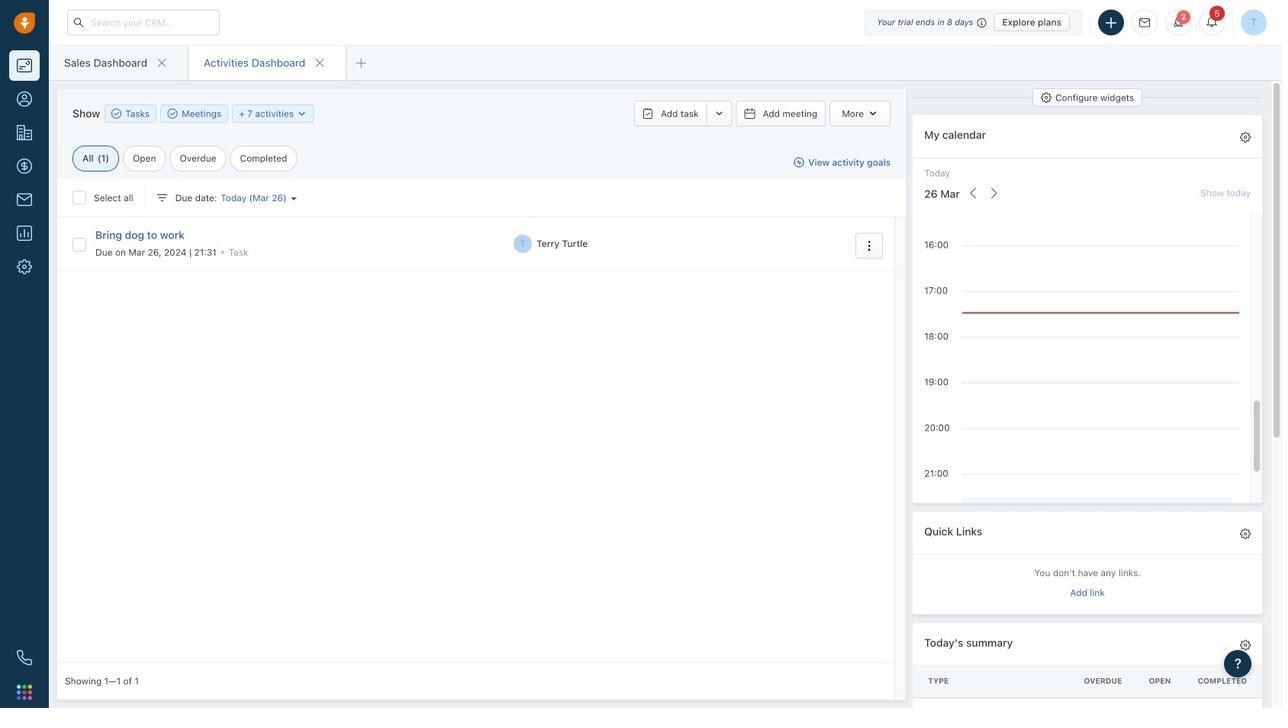 Task type: locate. For each thing, give the bounding box(es) containing it.
send email image
[[1139, 18, 1150, 28]]

freshworks switcher image
[[17, 685, 32, 701]]



Task type: vqa. For each thing, say whether or not it's contained in the screenshot.
question circled icon
no



Task type: describe. For each thing, give the bounding box(es) containing it.
phone image
[[17, 651, 32, 666]]

Search your CRM... text field
[[67, 10, 220, 35]]

phone element
[[9, 643, 40, 674]]

down image
[[296, 109, 307, 119]]



